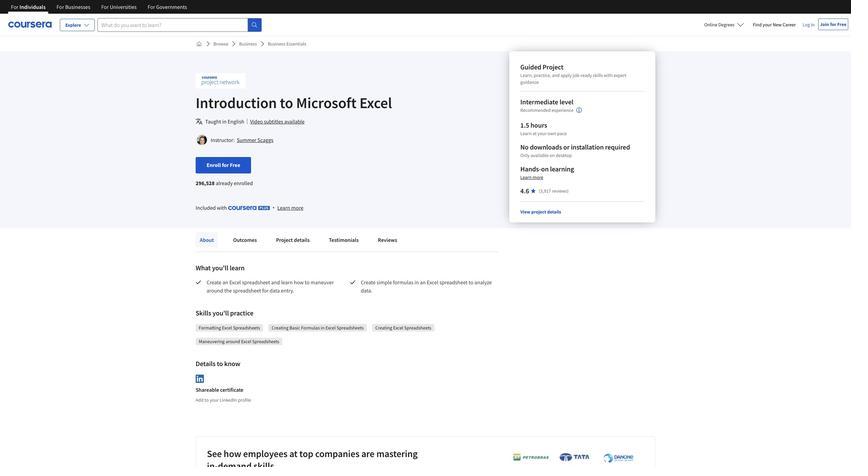 Task type: describe. For each thing, give the bounding box(es) containing it.
for for enroll
[[222, 162, 229, 168]]

what
[[196, 264, 211, 272]]

business link
[[237, 38, 260, 50]]

project inside guided project learn, practice, and apply job-ready skills with expert guidance
[[543, 63, 564, 71]]

see how employees at top companies are mastering in-demand skills
[[207, 448, 418, 467]]

shareable certificate
[[196, 386, 244, 393]]

spreadsheet right the
[[233, 287, 261, 294]]

hands-
[[521, 165, 541, 173]]

log in link
[[800, 21, 819, 29]]

excel inside maneuvering around excel spreadsheets link
[[241, 338, 251, 345]]

degrees
[[719, 22, 735, 28]]

demand
[[218, 460, 252, 467]]

learn inside 1.5 hours learn at your own pace
[[521, 130, 532, 137]]

browse
[[214, 41, 228, 47]]

in for creating basic formulas in excel spreadsheets
[[321, 325, 325, 331]]

around inside create an excel spreadsheet and learn how to maneuver around the spreadsheet for data entry.
[[207, 287, 223, 294]]

testimonials link
[[325, 232, 363, 247]]

excel inside creating excel spreadsheets link
[[393, 325, 403, 331]]

to for introduction to microsoft excel
[[280, 93, 293, 112]]

online degrees
[[705, 22, 735, 28]]

how inside create an excel spreadsheet and learn how to maneuver around the spreadsheet for data entry.
[[294, 279, 304, 286]]

learn inside hands-on learning learn more
[[521, 174, 532, 180]]

guided project learn, practice, and apply job-ready skills with expert guidance
[[521, 63, 627, 85]]

formulas
[[301, 325, 320, 331]]

expert
[[614, 72, 627, 78]]

in
[[811, 22, 815, 28]]

video
[[250, 118, 263, 125]]

free for join for free
[[838, 21, 847, 27]]

an inside create an excel spreadsheet and learn how to maneuver around the spreadsheet for data entry.
[[223, 279, 228, 286]]

project inside project details link
[[276, 237, 293, 243]]

governments
[[156, 3, 187, 10]]

business for business essentials
[[268, 41, 286, 47]]

available inside no downloads or installation required only available on desktop
[[531, 152, 549, 158]]

about link
[[196, 232, 218, 247]]

view project details link
[[521, 209, 561, 215]]

required
[[605, 143, 630, 151]]

for for individuals
[[11, 3, 18, 10]]

skills you'll practice
[[196, 309, 254, 317]]

for for universities
[[101, 3, 109, 10]]

new
[[773, 22, 782, 28]]

universities
[[110, 3, 137, 10]]

business for business
[[239, 41, 257, 47]]

are
[[362, 448, 375, 460]]

in for create simple formulas in an excel spreadsheet to analyze data.
[[415, 279, 419, 286]]

join for free
[[821, 21, 847, 27]]

for inside create an excel spreadsheet and learn how to maneuver around the spreadsheet for data entry.
[[262, 287, 269, 294]]

create for around
[[207, 279, 222, 286]]

guided
[[521, 63, 542, 71]]

skills inside guided project learn, practice, and apply job-ready skills with expert guidance
[[593, 72, 603, 78]]

spreadsheets inside maneuvering around excel spreadsheets link
[[252, 338, 279, 345]]

subtitles
[[264, 118, 283, 125]]

you'll for what
[[212, 264, 228, 272]]

on inside hands-on learning learn more
[[541, 165, 549, 173]]

(3,917
[[539, 188, 551, 194]]

more inside hands-on learning learn more
[[533, 174, 543, 180]]

with inside guided project learn, practice, and apply job-ready skills with expert guidance
[[604, 72, 613, 78]]

for for governments
[[148, 3, 155, 10]]

0 horizontal spatial learn
[[230, 264, 245, 272]]

skills inside "see how employees at top companies are mastering in-demand skills"
[[254, 460, 274, 467]]

business essentials
[[268, 41, 307, 47]]

testimonials
[[329, 237, 359, 243]]

entry.
[[281, 287, 294, 294]]

an inside create simple formulas in an excel spreadsheet to analyze data.
[[420, 279, 426, 286]]

1 horizontal spatial details
[[547, 209, 561, 215]]

enroll for free
[[207, 162, 240, 168]]

banner navigation
[[5, 0, 193, 14]]

business essentials link
[[265, 38, 309, 50]]

for businesses
[[57, 3, 90, 10]]

creating excel spreadsheets
[[376, 325, 432, 331]]

maneuver
[[311, 279, 334, 286]]

reviews
[[378, 237, 397, 243]]

level
[[560, 98, 574, 106]]

individuals
[[20, 3, 46, 10]]

your inside 1.5 hours learn at your own pace
[[538, 130, 547, 137]]

practice,
[[534, 72, 551, 78]]

spreadsheet up data
[[242, 279, 270, 286]]

guidance
[[521, 79, 539, 85]]

employees
[[243, 448, 288, 460]]

in-
[[207, 460, 218, 467]]

outcomes
[[233, 237, 257, 243]]

included
[[196, 204, 216, 211]]

reviews link
[[374, 232, 402, 247]]

enroll
[[207, 162, 221, 168]]

hands-on learning learn more
[[521, 165, 574, 180]]

formatting excel spreadsheets link
[[199, 324, 260, 331]]

0 horizontal spatial your
[[210, 397, 219, 403]]

learn more link for learn
[[277, 204, 304, 212]]

creating basic formulas in excel spreadsheets link
[[272, 324, 364, 331]]

join
[[821, 21, 830, 27]]

for individuals
[[11, 3, 46, 10]]

learning
[[550, 165, 574, 173]]

instructor: summer scaggs
[[211, 137, 274, 143]]

pace
[[557, 130, 567, 137]]

certificate
[[220, 386, 244, 393]]

data
[[270, 287, 280, 294]]

what you'll learn
[[196, 264, 245, 272]]

recommended
[[521, 107, 551, 113]]

• learn more
[[273, 204, 304, 212]]

you'll for skills
[[213, 309, 229, 317]]

What do you want to learn? text field
[[98, 18, 248, 32]]

own
[[548, 130, 557, 137]]

add to your linkedin profile
[[196, 397, 251, 403]]

learn inside create an excel spreadsheet and learn how to maneuver around the spreadsheet for data entry.
[[281, 279, 293, 286]]

free for enroll for free
[[230, 162, 240, 168]]

formulas
[[393, 279, 414, 286]]

view project details
[[521, 209, 561, 215]]

home image
[[196, 41, 202, 47]]

taught
[[205, 118, 221, 125]]

project details link
[[272, 232, 314, 247]]

about
[[200, 237, 214, 243]]

outcomes link
[[229, 232, 261, 247]]

summer scaggs link
[[237, 137, 274, 143]]

0 vertical spatial your
[[763, 22, 772, 28]]



Task type: locate. For each thing, give the bounding box(es) containing it.
recommended experience
[[521, 107, 574, 113]]

for governments
[[148, 3, 187, 10]]

0 vertical spatial skills
[[593, 72, 603, 78]]

0 horizontal spatial available
[[284, 118, 305, 125]]

1 vertical spatial with
[[217, 204, 227, 211]]

spreadsheets inside 'formatting excel spreadsheets' link
[[233, 325, 260, 331]]

to
[[280, 93, 293, 112], [305, 279, 310, 286], [469, 279, 474, 286], [217, 359, 223, 368], [205, 397, 209, 403]]

instructor:
[[211, 137, 235, 143]]

creating basic formulas in excel spreadsheets
[[272, 325, 364, 331]]

an right formulas
[[420, 279, 426, 286]]

coursera enterprise logos image
[[503, 453, 640, 467]]

intermediate
[[521, 98, 559, 106]]

4 for from the left
[[148, 3, 155, 10]]

0 horizontal spatial project
[[276, 237, 293, 243]]

0 vertical spatial at
[[533, 130, 537, 137]]

how inside "see how employees at top companies are mastering in-demand skills"
[[224, 448, 241, 460]]

maneuvering
[[199, 338, 225, 345]]

know
[[224, 359, 241, 368]]

1 vertical spatial at
[[290, 448, 298, 460]]

for left universities
[[101, 3, 109, 10]]

create
[[207, 279, 222, 286], [361, 279, 376, 286]]

learn down the hands- on the right top
[[521, 174, 532, 180]]

available down the downloads
[[531, 152, 549, 158]]

for universities
[[101, 3, 137, 10]]

1 vertical spatial learn more link
[[277, 204, 304, 212]]

businesses
[[65, 3, 90, 10]]

shareable
[[196, 386, 219, 393]]

1 horizontal spatial with
[[604, 72, 613, 78]]

0 horizontal spatial on
[[541, 165, 549, 173]]

1 horizontal spatial and
[[552, 72, 560, 78]]

your down shareable certificate
[[210, 397, 219, 403]]

data.
[[361, 287, 373, 294]]

spreadsheets inside creating basic formulas in excel spreadsheets link
[[337, 325, 364, 331]]

0 horizontal spatial learn more link
[[277, 204, 304, 212]]

project down '• learn more'
[[276, 237, 293, 243]]

or
[[564, 143, 570, 151]]

1 vertical spatial your
[[538, 130, 547, 137]]

2 vertical spatial for
[[262, 287, 269, 294]]

your right find
[[763, 22, 772, 28]]

ready
[[581, 72, 592, 78]]

create down what you'll learn
[[207, 279, 222, 286]]

spreadsheet left analyze
[[440, 279, 468, 286]]

0 horizontal spatial in
[[222, 118, 227, 125]]

for left individuals
[[11, 3, 18, 10]]

2 vertical spatial in
[[321, 325, 325, 331]]

learn up the
[[230, 264, 245, 272]]

essentials
[[287, 41, 307, 47]]

for right join
[[831, 21, 837, 27]]

1 vertical spatial free
[[230, 162, 240, 168]]

1 horizontal spatial free
[[838, 21, 847, 27]]

companies
[[315, 448, 360, 460]]

your
[[763, 22, 772, 28], [538, 130, 547, 137], [210, 397, 219, 403]]

add
[[196, 397, 204, 403]]

at inside "see how employees at top companies are mastering in-demand skills"
[[290, 448, 298, 460]]

around
[[207, 287, 223, 294], [226, 338, 240, 345]]

2 create from the left
[[361, 279, 376, 286]]

excel inside creating basic formulas in excel spreadsheets link
[[326, 325, 336, 331]]

0 vertical spatial with
[[604, 72, 613, 78]]

at left top
[[290, 448, 298, 460]]

included with
[[196, 204, 228, 211]]

business right browse
[[239, 41, 257, 47]]

on inside no downloads or installation required only available on desktop
[[550, 152, 555, 158]]

spreadsheets inside creating excel spreadsheets link
[[404, 325, 432, 331]]

1 horizontal spatial skills
[[593, 72, 603, 78]]

1 horizontal spatial around
[[226, 338, 240, 345]]

already
[[216, 180, 233, 187]]

in inside create simple formulas in an excel spreadsheet to analyze data.
[[415, 279, 419, 286]]

0 vertical spatial learn more link
[[521, 174, 543, 180]]

free inside 'enroll for free' button
[[230, 162, 240, 168]]

1 horizontal spatial create
[[361, 279, 376, 286]]

1 horizontal spatial in
[[321, 325, 325, 331]]

1 horizontal spatial learn
[[281, 279, 293, 286]]

1 vertical spatial available
[[531, 152, 549, 158]]

1 vertical spatial skills
[[254, 460, 274, 467]]

more
[[533, 174, 543, 180], [291, 204, 304, 211]]

1 vertical spatial in
[[415, 279, 419, 286]]

downloads
[[530, 143, 562, 151]]

2 creating from the left
[[376, 325, 392, 331]]

intermediate level
[[521, 98, 574, 106]]

0 vertical spatial and
[[552, 72, 560, 78]]

details to know
[[196, 359, 241, 368]]

1 horizontal spatial at
[[533, 130, 537, 137]]

1 horizontal spatial business
[[268, 41, 286, 47]]

desktop
[[556, 152, 572, 158]]

create inside create an excel spreadsheet and learn how to maneuver around the spreadsheet for data entry.
[[207, 279, 222, 286]]

1 horizontal spatial creating
[[376, 325, 392, 331]]

mastering
[[377, 448, 418, 460]]

0 vertical spatial around
[[207, 287, 223, 294]]

free inside join for free link
[[838, 21, 847, 27]]

taught in english
[[205, 118, 244, 125]]

4.6
[[521, 187, 529, 195]]

linkedin
[[220, 397, 237, 403]]

learn,
[[521, 72, 533, 78]]

(3,917 reviews)
[[539, 188, 569, 194]]

0 horizontal spatial business
[[239, 41, 257, 47]]

on left learning on the right of page
[[541, 165, 549, 173]]

to for add to your linkedin profile
[[205, 397, 209, 403]]

for for join
[[831, 21, 837, 27]]

view
[[521, 209, 531, 215]]

details
[[196, 359, 216, 368]]

formatting
[[199, 325, 221, 331]]

0 horizontal spatial around
[[207, 287, 223, 294]]

learn right •
[[277, 204, 290, 211]]

for left data
[[262, 287, 269, 294]]

and up data
[[271, 279, 280, 286]]

0 vertical spatial in
[[222, 118, 227, 125]]

and for an
[[271, 279, 280, 286]]

1 vertical spatial project
[[276, 237, 293, 243]]

0 horizontal spatial free
[[230, 162, 240, 168]]

1 horizontal spatial learn more link
[[521, 174, 543, 180]]

to inside create an excel spreadsheet and learn how to maneuver around the spreadsheet for data entry.
[[305, 279, 310, 286]]

0 horizontal spatial for
[[222, 162, 229, 168]]

1 vertical spatial on
[[541, 165, 549, 173]]

creating for creating excel spreadsheets
[[376, 325, 392, 331]]

log
[[803, 22, 810, 28]]

1 horizontal spatial project
[[543, 63, 564, 71]]

for inside button
[[222, 162, 229, 168]]

create up data.
[[361, 279, 376, 286]]

1 horizontal spatial how
[[294, 279, 304, 286]]

0 vertical spatial available
[[284, 118, 305, 125]]

available
[[284, 118, 305, 125], [531, 152, 549, 158]]

2 vertical spatial your
[[210, 397, 219, 403]]

an up the
[[223, 279, 228, 286]]

learn more link right •
[[277, 204, 304, 212]]

coursera project network image
[[196, 73, 246, 89]]

spreadsheets
[[233, 325, 260, 331], [337, 325, 364, 331], [404, 325, 432, 331], [252, 338, 279, 345]]

online degrees button
[[699, 17, 750, 32]]

basic
[[290, 325, 300, 331]]

video subtitles available button
[[250, 117, 305, 126]]

find your new career
[[753, 22, 796, 28]]

excel inside create an excel spreadsheet and learn how to maneuver around the spreadsheet for data entry.
[[229, 279, 241, 286]]

0 vertical spatial more
[[533, 174, 543, 180]]

apply
[[561, 72, 572, 78]]

for left governments
[[148, 3, 155, 10]]

learn down 1.5
[[521, 130, 532, 137]]

more inside '• learn more'
[[291, 204, 304, 211]]

2 for from the left
[[57, 3, 64, 10]]

find
[[753, 22, 762, 28]]

1 vertical spatial and
[[271, 279, 280, 286]]

for left businesses in the top of the page
[[57, 3, 64, 10]]

0 horizontal spatial create
[[207, 279, 222, 286]]

296,528 already enrolled
[[196, 180, 253, 187]]

browse link
[[211, 38, 231, 50]]

more right •
[[291, 204, 304, 211]]

1 creating from the left
[[272, 325, 289, 331]]

1 vertical spatial for
[[222, 162, 229, 168]]

summer scaggs image
[[197, 135, 207, 145]]

1 vertical spatial around
[[226, 338, 240, 345]]

1 create from the left
[[207, 279, 222, 286]]

0 horizontal spatial with
[[217, 204, 227, 211]]

maneuvering around excel spreadsheets link
[[199, 338, 279, 345]]

see
[[207, 448, 222, 460]]

summer
[[237, 137, 256, 143]]

0 vertical spatial free
[[838, 21, 847, 27]]

None search field
[[98, 18, 262, 32]]

0 horizontal spatial skills
[[254, 460, 274, 467]]

job-
[[573, 72, 581, 78]]

explore
[[65, 22, 81, 28]]

experience
[[552, 107, 574, 113]]

1 horizontal spatial for
[[262, 287, 269, 294]]

0 horizontal spatial creating
[[272, 325, 289, 331]]

0 horizontal spatial an
[[223, 279, 228, 286]]

join for free link
[[819, 18, 849, 30]]

skills
[[593, 72, 603, 78], [254, 460, 274, 467]]

2 horizontal spatial your
[[763, 22, 772, 28]]

1 business from the left
[[239, 41, 257, 47]]

and inside guided project learn, practice, and apply job-ready skills with expert guidance
[[552, 72, 560, 78]]

1 vertical spatial more
[[291, 204, 304, 211]]

for for businesses
[[57, 3, 64, 10]]

learn more link for on
[[521, 174, 543, 180]]

you'll right skills
[[213, 309, 229, 317]]

1 horizontal spatial more
[[533, 174, 543, 180]]

296,528
[[196, 180, 215, 187]]

with
[[604, 72, 613, 78], [217, 204, 227, 211]]

simple
[[377, 279, 392, 286]]

and
[[552, 72, 560, 78], [271, 279, 280, 286]]

how right see
[[224, 448, 241, 460]]

1.5 hours learn at your own pace
[[521, 121, 567, 137]]

0 vertical spatial project
[[543, 63, 564, 71]]

career
[[783, 22, 796, 28]]

2 vertical spatial learn
[[277, 204, 290, 211]]

at for top
[[290, 448, 298, 460]]

1 horizontal spatial available
[[531, 152, 549, 158]]

2 business from the left
[[268, 41, 286, 47]]

installation
[[571, 143, 604, 151]]

excel inside 'formatting excel spreadsheets' link
[[222, 325, 232, 331]]

to left know
[[217, 359, 223, 368]]

and inside create an excel spreadsheet and learn how to maneuver around the spreadsheet for data entry.
[[271, 279, 280, 286]]

1 for from the left
[[11, 3, 18, 10]]

on down the downloads
[[550, 152, 555, 158]]

2 horizontal spatial for
[[831, 21, 837, 27]]

learn more link down the hands- on the right top
[[521, 174, 543, 180]]

spreadsheet inside create simple formulas in an excel spreadsheet to analyze data.
[[440, 279, 468, 286]]

1 vertical spatial details
[[294, 237, 310, 243]]

create inside create simple formulas in an excel spreadsheet to analyze data.
[[361, 279, 376, 286]]

0 vertical spatial learn
[[230, 264, 245, 272]]

0 horizontal spatial and
[[271, 279, 280, 286]]

0 vertical spatial details
[[547, 209, 561, 215]]

at for your
[[533, 130, 537, 137]]

to right add
[[205, 397, 209, 403]]

more down the hands- on the right top
[[533, 174, 543, 180]]

create for data.
[[361, 279, 376, 286]]

around down 'formatting excel spreadsheets' link
[[226, 338, 240, 345]]

creating for creating basic formulas in excel spreadsheets
[[272, 325, 289, 331]]

free up the enrolled
[[230, 162, 240, 168]]

1 horizontal spatial on
[[550, 152, 555, 158]]

project up practice,
[[543, 63, 564, 71]]

excel inside create simple formulas in an excel spreadsheet to analyze data.
[[427, 279, 439, 286]]

coursera plus image
[[228, 206, 270, 210]]

with left expert on the top right of the page
[[604, 72, 613, 78]]

•
[[273, 204, 275, 212]]

only
[[521, 152, 530, 158]]

reviews)
[[552, 188, 569, 194]]

0 vertical spatial for
[[831, 21, 837, 27]]

1 vertical spatial learn
[[281, 279, 293, 286]]

1 horizontal spatial an
[[420, 279, 426, 286]]

0 vertical spatial you'll
[[212, 264, 228, 272]]

0 vertical spatial how
[[294, 279, 304, 286]]

to inside create simple formulas in an excel spreadsheet to analyze data.
[[469, 279, 474, 286]]

1 an from the left
[[223, 279, 228, 286]]

learn more link
[[521, 174, 543, 180], [277, 204, 304, 212]]

and left apply
[[552, 72, 560, 78]]

0 horizontal spatial details
[[294, 237, 310, 243]]

skills right demand
[[254, 460, 274, 467]]

for
[[831, 21, 837, 27], [222, 162, 229, 168], [262, 287, 269, 294]]

hours
[[531, 121, 548, 129]]

with right included
[[217, 204, 227, 211]]

information about difficulty level pre-requisites. image
[[577, 107, 582, 113]]

free right join
[[838, 21, 847, 27]]

to up video subtitles available
[[280, 93, 293, 112]]

business left essentials
[[268, 41, 286, 47]]

online
[[705, 22, 718, 28]]

around left the
[[207, 287, 223, 294]]

how up "entry."
[[294, 279, 304, 286]]

learn inside '• learn more'
[[277, 204, 290, 211]]

and for project
[[552, 72, 560, 78]]

available down introduction to microsoft excel
[[284, 118, 305, 125]]

to left analyze
[[469, 279, 474, 286]]

at down hours
[[533, 130, 537, 137]]

3 for from the left
[[101, 3, 109, 10]]

available inside button
[[284, 118, 305, 125]]

0 horizontal spatial how
[[224, 448, 241, 460]]

for right enroll
[[222, 162, 229, 168]]

your down hours
[[538, 130, 547, 137]]

0 horizontal spatial more
[[291, 204, 304, 211]]

coursera image
[[8, 19, 52, 30]]

enroll for free button
[[196, 157, 251, 174]]

0 horizontal spatial at
[[290, 448, 298, 460]]

skills right ready
[[593, 72, 603, 78]]

an
[[223, 279, 228, 286], [420, 279, 426, 286]]

formatting excel spreadsheets
[[199, 325, 260, 331]]

1 vertical spatial how
[[224, 448, 241, 460]]

1 vertical spatial you'll
[[213, 309, 229, 317]]

free
[[838, 21, 847, 27], [230, 162, 240, 168]]

excel
[[360, 93, 392, 112], [229, 279, 241, 286], [427, 279, 439, 286], [222, 325, 232, 331], [326, 325, 336, 331], [393, 325, 403, 331], [241, 338, 251, 345]]

learn up "entry."
[[281, 279, 293, 286]]

you'll right what
[[212, 264, 228, 272]]

to for details to know
[[217, 359, 223, 368]]

at inside 1.5 hours learn at your own pace
[[533, 130, 537, 137]]

2 an from the left
[[420, 279, 426, 286]]

1 horizontal spatial your
[[538, 130, 547, 137]]

explore button
[[60, 19, 95, 31]]

details
[[547, 209, 561, 215], [294, 237, 310, 243]]

0 vertical spatial learn
[[521, 130, 532, 137]]

top
[[300, 448, 313, 460]]

2 horizontal spatial in
[[415, 279, 419, 286]]

0 vertical spatial on
[[550, 152, 555, 158]]

1 vertical spatial learn
[[521, 174, 532, 180]]

to left maneuver
[[305, 279, 310, 286]]



Task type: vqa. For each thing, say whether or not it's contained in the screenshot.
Everybody inside the PROGRAMMING FOR EVERYBODY (GETTING STARTED WITH PYTHON)
no



